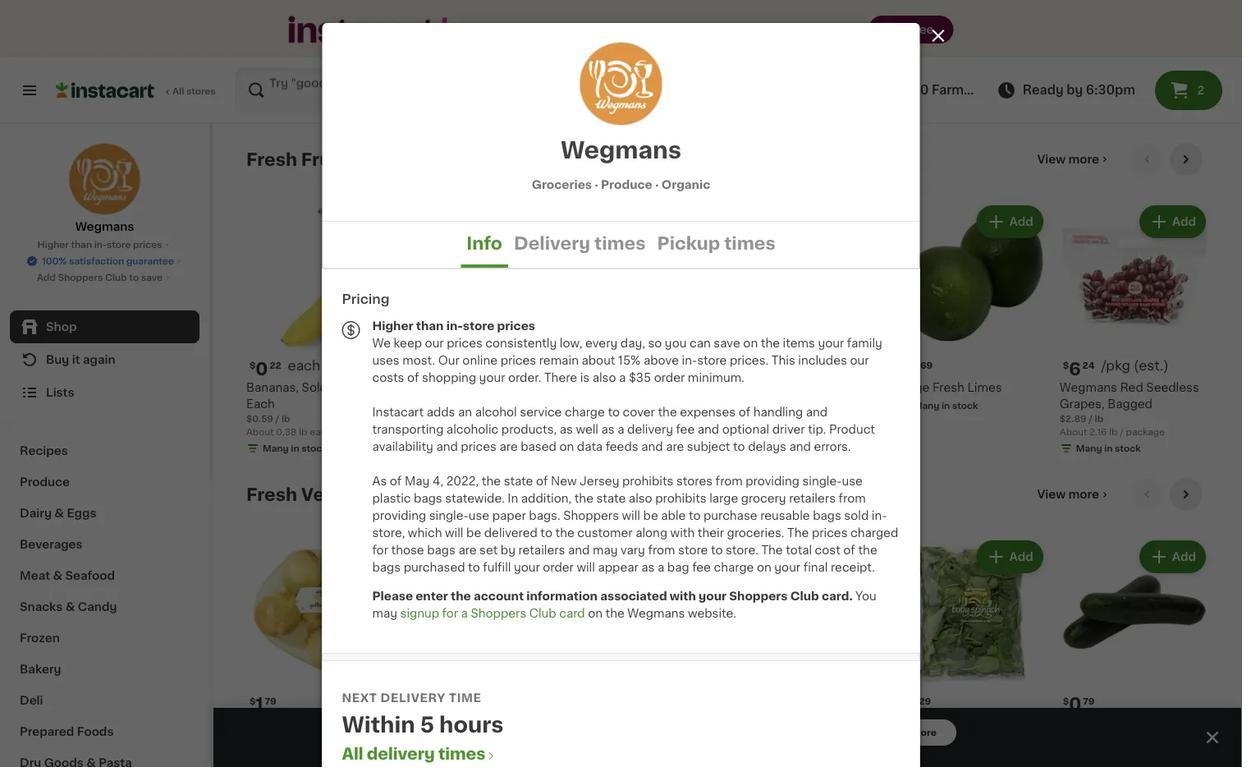 Task type: vqa. For each thing, say whether or not it's contained in the screenshot.
the free
yes



Task type: locate. For each thing, give the bounding box(es) containing it.
the down the groceries.
[[762, 544, 783, 556]]

1 inside $ 1 63 each (est.)
[[419, 696, 426, 713]]

dairy & eggs link
[[10, 498, 200, 529]]

view for fresh fruit
[[1038, 154, 1066, 165]]

0 horizontal spatial every
[[586, 337, 618, 349]]

0 horizontal spatial may
[[373, 607, 398, 619]]

1 vertical spatial item carousel region
[[246, 478, 1210, 767]]

a up feeds
[[618, 423, 625, 435]]

charge
[[565, 406, 605, 418], [714, 561, 754, 573]]

a left '$35'
[[619, 372, 626, 383]]

add shoppers club to save
[[37, 273, 163, 282]]

bananas, down $1.74 each (estimated) element
[[621, 382, 673, 394]]

may inside "you may"
[[373, 607, 398, 619]]

0 vertical spatial free
[[910, 24, 934, 35]]

produce down 'recipes'
[[20, 476, 70, 488]]

may
[[405, 475, 430, 487]]

higher than in-store prices link
[[37, 238, 172, 251]]

1 horizontal spatial red
[[1121, 382, 1144, 394]]

of up the optional
[[739, 406, 751, 418]]

1 horizontal spatial single-
[[803, 475, 842, 487]]

0 horizontal spatial for
[[373, 544, 389, 556]]

organic for organic
[[574, 342, 611, 351]]

1 bananas, from the left
[[246, 382, 299, 394]]

0 horizontal spatial bag
[[668, 561, 690, 573]]

$ 5 79
[[413, 360, 443, 378]]

1 horizontal spatial providing
[[746, 475, 800, 487]]

0 vertical spatial for
[[373, 544, 389, 556]]

purchased
[[404, 561, 465, 573]]

2 horizontal spatial are
[[666, 441, 685, 452]]

each up "sold"
[[288, 359, 320, 372]]

yellow
[[354, 717, 391, 729]]

on down store.
[[757, 561, 772, 573]]

on
[[612, 23, 630, 37], [744, 337, 758, 349], [560, 441, 574, 452], [757, 561, 772, 573], [588, 607, 603, 619]]

each inside $ 1 63 each (est.)
[[446, 694, 479, 708]]

pickup at 100 farm view
[[844, 84, 998, 96]]

view down $2.89 at the right bottom
[[1038, 489, 1066, 500]]

in- inside we keep our prices consistently low, every day, so you can save on the items your family uses most. our online prices remain about 15% above in-store prices. this includes our costs of shopping your order. there is also a $35 order minimum.
[[682, 354, 698, 366]]

red inside red onions $2.29 / lb about 0.71 lb each
[[409, 717, 433, 729]]

0 vertical spatial single-
[[803, 475, 842, 487]]

deli link
[[10, 685, 200, 716]]

red inside 'wegmans red seedless grapes, bagged $2.89 / lb about 2.16 lb / package'
[[1121, 382, 1144, 394]]

0 horizontal spatial all
[[173, 87, 184, 96]]

79 inside $ 5 79
[[432, 361, 443, 370]]

as down 2.2
[[602, 423, 615, 435]]

0 horizontal spatial state
[[504, 475, 533, 487]]

0 horizontal spatial single-
[[429, 510, 469, 521]]

club down 100% satisfaction guarantee
[[105, 273, 127, 282]]

·
[[595, 179, 599, 190], [655, 179, 659, 190]]

1 vertical spatial every
[[586, 337, 618, 349]]

store inside we keep our prices consistently low, every day, so you can save on the items your family uses most. our online prices remain about 15% above in-store prices. this includes our costs of shopping your order. there is also a $35 order minimum.
[[698, 354, 727, 366]]

can
[[690, 337, 711, 349]]

1 vertical spatial order
[[543, 561, 574, 573]]

along
[[636, 527, 668, 538]]

2 vertical spatial by
[[501, 544, 516, 556]]

(est.) inside $1.74 each (estimated) element
[[644, 359, 679, 372]]

next delivery time
[[342, 692, 482, 704]]

1 inside lemons 1 each
[[735, 398, 739, 407]]

about inside red onions $2.29 / lb about 0.71 lb each
[[409, 747, 437, 756]]

(est.) inside $0.22 each (estimated) "element"
[[324, 359, 359, 372]]

prices
[[133, 240, 162, 249], [497, 320, 536, 331], [447, 337, 483, 349], [501, 354, 537, 366], [461, 441, 497, 452], [812, 527, 848, 538]]

with inside as of may 4, 2022, the state of new jersey prohibits stores from providing single-use plastic bags statewide. in addition, the state also prohibits large grocery retailers from providing single-use paper bags. shoppers will be able to purchase reusable bags sold in- store, which will be delivered to the customer along with their groceries. the prices charged for those bags are set by retailers and may vary from store to store. the total cost of the bags purchased to fulfill your order will appear as a bag fee charge on your final receipt.
[[671, 527, 695, 538]]

$6.24 per package (estimated) element
[[1060, 358, 1210, 380]]

(est.) up get
[[482, 694, 517, 708]]

shopping
[[422, 372, 476, 383]]

1 vertical spatial our
[[851, 354, 869, 366]]

5 down 63
[[420, 715, 435, 736]]

fresh left fruit
[[246, 151, 297, 168]]

the inside we keep our prices consistently low, every day, so you can save on the items your family uses most. our online prices remain about 15% above in-store prices. this includes our costs of shopping your order. there is also a $35 order minimum.
[[761, 337, 780, 349]]

5 for $
[[419, 360, 430, 378]]

save right can
[[714, 337, 741, 349]]

2 view more button from the top
[[1031, 478, 1118, 511]]

$ inside $ 1 79
[[250, 696, 256, 706]]

1 vertical spatial for
[[442, 607, 458, 619]]

1 vertical spatial than
[[416, 320, 444, 331]]

1 vertical spatial 6
[[898, 750, 904, 759]]

the inside bananas, sold by the each $0.59 / lb about 0.38 lb each
[[348, 382, 368, 394]]

1 vertical spatial save
[[714, 337, 741, 349]]

1 vertical spatial organic
[[574, 342, 611, 351]]

be up the along at right
[[644, 510, 659, 521]]

& left eggs
[[54, 508, 64, 519]]

1 horizontal spatial all
[[342, 746, 364, 762]]

fresh down 69 at the top right of page
[[933, 382, 965, 394]]

0 vertical spatial fee
[[676, 423, 695, 435]]

customer
[[578, 527, 633, 538]]

delivery inside instacart adds an alcohol service charge to cover the expenses of handling and transporting alcoholic products, as well as a delivery fee and optional driver tip. product availability and prices are based on data feeds and are subject to delays and errors.
[[628, 423, 674, 435]]

pricing
[[342, 292, 390, 306]]

$ inside $ 0 22
[[250, 361, 256, 370]]

0 vertical spatial wegmans logo image
[[580, 43, 663, 125]]

1 horizontal spatial bag
[[919, 750, 937, 759]]

may down "please"
[[373, 607, 398, 619]]

all for delivery
[[342, 746, 364, 762]]

0 horizontal spatial 0
[[256, 360, 268, 378]]

1 vertical spatial fee
[[693, 561, 711, 573]]

2 each (est.) from the left
[[609, 359, 679, 372]]

time
[[449, 692, 482, 704]]

(est.) inside $ 1 63 each (est.)
[[482, 694, 517, 708]]

than up keep
[[416, 320, 444, 331]]

0 horizontal spatial club
[[105, 273, 127, 282]]

lemons
[[735, 382, 781, 394]]

the down jersey
[[575, 492, 594, 504]]

items
[[783, 337, 816, 349]]

2 view more from the top
[[1038, 489, 1100, 500]]

more down 2.16
[[1069, 489, 1100, 500]]

add button for bananas, sold by the each
[[328, 207, 391, 237]]

shop
[[46, 321, 77, 333]]

prices up guarantee
[[133, 240, 162, 249]]

0 vertical spatial view more
[[1038, 154, 1100, 165]]

1 left 63
[[419, 696, 426, 713]]

0 vertical spatial more
[[1069, 154, 1100, 165]]

times for delivery times
[[595, 235, 646, 252]]

day,
[[621, 337, 646, 349]]

None search field
[[235, 67, 604, 113]]

bananas, inside organic bananas, bunch $0.79 / lb about 2.2 lb each
[[621, 382, 673, 394]]

delivery down the $2.29
[[367, 746, 435, 762]]

2 vertical spatial fresh
[[246, 486, 297, 503]]

0 vertical spatial produce
[[601, 179, 653, 190]]

each down get
[[469, 747, 492, 756]]

produce right the groceries
[[601, 179, 653, 190]]

each down the lemons
[[741, 398, 764, 407]]

pickup
[[733, 23, 782, 37]]

2 vertical spatial organic
[[572, 382, 618, 394]]

product group
[[246, 202, 396, 459], [409, 202, 559, 409], [572, 202, 722, 422], [735, 202, 884, 429], [898, 202, 1047, 416], [1060, 202, 1210, 459], [246, 537, 396, 764], [409, 537, 559, 767], [572, 537, 722, 767], [735, 537, 884, 767], [898, 537, 1047, 767], [1060, 537, 1210, 745]]

2 vertical spatial view
[[1038, 489, 1066, 500]]

times inside tab
[[725, 235, 776, 252]]

and
[[806, 406, 828, 418], [698, 423, 720, 435], [437, 441, 458, 452], [642, 441, 663, 452], [790, 441, 812, 452], [568, 544, 590, 556]]

free right get
[[510, 726, 541, 740]]

5 left our
[[419, 360, 430, 378]]

are left set
[[459, 544, 477, 556]]

to right able
[[689, 510, 701, 521]]

your down the "total"
[[775, 561, 801, 573]]

0 vertical spatial every
[[634, 23, 674, 37]]

use down the statewide.
[[469, 510, 490, 521]]

on inside we keep our prices consistently low, every day, so you can save on the items your family uses most. our online prices remain about 15% above in-store prices. this includes our costs of shopping your order. there is also a $35 order minimum.
[[744, 337, 758, 349]]

shoppers up customer
[[564, 510, 619, 521]]

0 horizontal spatial 6
[[898, 750, 904, 759]]

(est.) for 6
[[1134, 359, 1169, 372]]


[[486, 750, 497, 762]]

alcoholic
[[447, 423, 499, 435]]

1 horizontal spatial also
[[629, 492, 653, 504]]

1 horizontal spatial $ 0 79
[[1064, 696, 1095, 713]]

pickup
[[844, 84, 888, 96], [658, 235, 721, 252]]

100%
[[42, 257, 67, 266]]

1 vertical spatial wegmans logo image
[[69, 143, 141, 215]]

about inside organic bananas, bunch $0.79 / lb about 2.2 lb each
[[572, 411, 600, 420]]

get free delivery button
[[480, 720, 880, 746]]

bags
[[414, 492, 443, 504], [813, 510, 842, 521], [427, 544, 456, 556], [373, 561, 401, 573]]

tab list containing info
[[322, 222, 920, 268]]

0 horizontal spatial each (est.)
[[288, 359, 359, 372]]

1 view more from the top
[[1038, 154, 1100, 165]]

meat & seafood
[[20, 570, 115, 582]]

red up the $2.29
[[409, 717, 433, 729]]

1 vertical spatial free
[[510, 726, 541, 740]]

(est.) for 0
[[324, 359, 359, 372]]

2022,
[[447, 475, 479, 487]]

all stores
[[173, 87, 216, 96]]

be
[[644, 510, 659, 521], [467, 527, 482, 538]]

account
[[474, 590, 524, 602]]

free inside button
[[510, 726, 541, 740]]

each (est.) inside $0.22 each (estimated) "element"
[[288, 359, 359, 372]]

each inside red onions $2.29 / lb about 0.71 lb each
[[469, 747, 492, 756]]

1 for $ 1 63 each (est.)
[[419, 696, 426, 713]]

earn
[[466, 23, 499, 37]]

snacks & candy link
[[10, 591, 200, 623]]

& for snacks
[[65, 601, 75, 613]]

0 horizontal spatial also
[[593, 372, 617, 383]]

more for 5
[[1069, 154, 1100, 165]]

15%
[[619, 354, 641, 366]]

strawberries 16 oz container
[[409, 382, 482, 407]]

0 vertical spatial with
[[671, 527, 695, 538]]

wegmans logo image down earn 5% credit back on every eligible pickup order!
[[580, 43, 663, 125]]

79 inside $ 1 79
[[265, 696, 277, 706]]

groceries · produce · organic
[[532, 179, 711, 190]]

many down 2.16
[[1077, 444, 1103, 453]]

produce inside produce link
[[20, 476, 70, 488]]

0 vertical spatial be
[[644, 510, 659, 521]]

/ inside bananas, sold by the each $0.59 / lb about 0.38 lb each
[[276, 415, 280, 424]]

pickup times tab
[[652, 222, 782, 268]]

for inside as of may 4, 2022, the state of new jersey prohibits stores from providing single-use plastic bags statewide. in addition, the state also prohibits large grocery retailers from providing single-use paper bags. shoppers will be able to purchase reusable bags sold in- store, which will be delivered to the customer along with their groceries. the prices charged for those bags are set by retailers and may vary from store to store. the total cost of the bags purchased to fulfill your order will appear as a bag fee charge on your final receipt.
[[373, 544, 389, 556]]

1 for lemons 1 each
[[735, 398, 739, 407]]

order inside as of may 4, 2022, the state of new jersey prohibits stores from providing single-use plastic bags statewide. in addition, the state also prohibits large grocery retailers from providing single-use paper bags. shoppers will be able to purchase reusable bags sold in- store, which will be delivered to the customer along with their groceries. the prices charged for those bags are set by retailers and may vary from store to store. the total cost of the bags purchased to fulfill your order will appear as a bag fee charge on your final receipt.
[[543, 561, 574, 573]]

our up our
[[425, 337, 444, 349]]

save down guarantee
[[141, 273, 163, 282]]

free for get
[[510, 726, 541, 740]]

save inside add shoppers club to save link
[[141, 273, 163, 282]]

1 horizontal spatial higher
[[373, 320, 414, 331]]

1 vertical spatial from
[[839, 492, 866, 504]]

2 horizontal spatial will
[[622, 510, 641, 521]]

$1.63 each (estimated) element
[[409, 694, 559, 715]]

0 vertical spatial pickup
[[844, 84, 888, 96]]

79 for wegmans onions, yellow
[[265, 696, 277, 706]]

oz inside wegmans baby spinach salad 6 oz bag
[[906, 750, 917, 759]]

(est.) down so
[[644, 359, 679, 372]]

1 view more button from the top
[[1031, 143, 1118, 176]]

$ 0 79
[[738, 360, 770, 378], [1064, 696, 1095, 713]]

recipes link
[[10, 435, 200, 467]]

0 horizontal spatial oz
[[421, 398, 432, 407]]

so
[[648, 337, 662, 349]]

each (est.) inside $1.74 each (estimated) element
[[609, 359, 679, 372]]

0 horizontal spatial pickup
[[658, 235, 721, 252]]

0 vertical spatial red
[[1121, 382, 1144, 394]]

0 vertical spatial order
[[655, 372, 685, 383]]

shoppers down account
[[471, 607, 527, 619]]

and right feeds
[[642, 441, 663, 452]]

in-
[[94, 240, 107, 249], [447, 320, 463, 331], [682, 354, 698, 366], [872, 510, 888, 521]]

1 vertical spatial bag
[[919, 750, 937, 759]]

order inside we keep our prices consistently low, every day, so you can save on the items your family uses most. our online prices remain about 15% above in-store prices. this includes our costs of shopping your order. there is also a $35 order minimum.
[[655, 372, 685, 383]]

produce link
[[10, 467, 200, 498]]

providing up grocery
[[746, 475, 800, 487]]

many down $ 1 79
[[263, 750, 289, 759]]

within
[[342, 715, 415, 736]]

prepared foods link
[[10, 716, 200, 748]]

1 vertical spatial &
[[53, 570, 63, 582]]

1 horizontal spatial produce
[[601, 179, 653, 190]]

the
[[761, 337, 780, 349], [348, 382, 368, 394], [658, 406, 677, 418], [482, 475, 501, 487], [575, 492, 594, 504], [556, 527, 575, 538], [859, 544, 878, 556], [451, 590, 471, 602], [606, 607, 625, 619]]

lb up 0.38
[[282, 415, 290, 424]]

all for stores
[[173, 87, 184, 96]]

delivery down cover
[[628, 423, 674, 435]]

main content containing fresh fruit
[[214, 123, 1243, 767]]

also up the along at right
[[629, 492, 653, 504]]

oz down salad
[[906, 750, 917, 759]]

red onions $2.29 / lb about 0.71 lb each
[[409, 717, 492, 756]]

main content
[[214, 123, 1243, 767]]

1 horizontal spatial times
[[595, 235, 646, 252]]

bananas, inside bananas, sold by the each $0.59 / lb about 0.38 lb each
[[246, 382, 299, 394]]

0 horizontal spatial the
[[762, 544, 783, 556]]

order
[[655, 372, 685, 383], [543, 561, 574, 573]]

add button for lemons
[[816, 207, 880, 237]]

in
[[942, 401, 951, 410], [779, 415, 788, 424], [291, 444, 300, 453], [1105, 444, 1113, 453], [291, 750, 300, 759]]

our down family
[[851, 354, 869, 366]]

to down the optional
[[734, 441, 746, 452]]

1 vertical spatial red
[[409, 717, 433, 729]]

view inside popup button
[[967, 84, 998, 96]]

1 vertical spatial higher
[[373, 320, 414, 331]]

pickup for pickup times
[[658, 235, 721, 252]]

for
[[373, 544, 389, 556], [442, 607, 458, 619]]

1 horizontal spatial by
[[501, 544, 516, 556]]

about inside 'wegmans red seedless grapes, bagged $2.89 / lb about 2.16 lb / package'
[[1060, 428, 1088, 437]]

shoppers
[[58, 273, 103, 282], [564, 510, 619, 521], [730, 590, 788, 602], [471, 607, 527, 619]]

each up onions
[[446, 694, 479, 708]]

try free
[[889, 24, 934, 35]]

of up "addition,"
[[536, 475, 548, 487]]

from down the along at right
[[649, 544, 676, 556]]

0 vertical spatial view more button
[[1031, 143, 1118, 176]]

5 for within
[[420, 715, 435, 736]]

bag
[[668, 561, 690, 573], [919, 750, 937, 759]]

(est.) inside '$6.24 per package (estimated)' element
[[1134, 359, 1169, 372]]

view more button down ready by 6:30pm
[[1031, 143, 1118, 176]]

to inside add shoppers club to save link
[[129, 273, 139, 282]]

store down their
[[679, 544, 708, 556]]

as
[[560, 423, 573, 435], [602, 423, 615, 435], [642, 561, 655, 573]]

signup
[[401, 607, 440, 619]]

1 vertical spatial stores
[[677, 475, 713, 487]]

1 item carousel region from the top
[[246, 143, 1210, 465]]

also down "74"
[[593, 372, 617, 383]]

2 vertical spatial club
[[530, 607, 557, 619]]

0 inside "element"
[[256, 360, 268, 378]]

and down customer
[[568, 544, 590, 556]]

2 item carousel region from the top
[[246, 478, 1210, 767]]

1 vertical spatial club
[[791, 590, 820, 602]]

1 horizontal spatial than
[[416, 320, 444, 331]]

/ up 2.16
[[1089, 415, 1093, 424]]

a inside we keep our prices consistently low, every day, so you can save on the items your family uses most. our online prices remain about 15% above in-store prices. this includes our costs of shopping your order. there is also a $35 order minimum.
[[619, 372, 626, 383]]

6 down salad
[[898, 750, 904, 759]]

each inside lemons 1 each
[[741, 398, 764, 407]]

single- up which
[[429, 510, 469, 521]]

the right cover
[[658, 406, 677, 418]]

retailers up reusable
[[790, 492, 836, 504]]

$1.74 each (estimated) element
[[572, 358, 722, 380]]

fresh for fresh fruit
[[246, 151, 297, 168]]

each right 0.38
[[310, 428, 332, 437]]

be up set
[[467, 527, 482, 538]]

1 horizontal spatial pickup
[[844, 84, 888, 96]]

the left costs
[[348, 382, 368, 394]]

expenses
[[680, 406, 736, 418]]

item carousel region containing fresh fruit
[[246, 143, 1210, 465]]

by right "ready"
[[1067, 84, 1084, 96]]

in- inside as of may 4, 2022, the state of new jersey prohibits stores from providing single-use plastic bags statewide. in addition, the state also prohibits large grocery retailers from providing single-use paper bags. shoppers will be able to purchase reusable bags sold in- store, which will be delivered to the customer along with their groceries. the prices charged for those bags are set by retailers and may vary from store to store. the total cost of the bags purchased to fulfill your order will appear as a bag fee charge on your final receipt.
[[872, 510, 888, 521]]

in- up 100% satisfaction guarantee button
[[94, 240, 107, 249]]

wegmans inside wegmans baby spinach salad 6 oz bag
[[898, 717, 955, 729]]

lb up 2.2
[[606, 398, 615, 407]]

organic inside organic bananas, bunch $0.79 / lb about 2.2 lb each
[[572, 382, 618, 394]]

0
[[256, 360, 268, 378], [744, 360, 756, 378], [1070, 696, 1082, 713]]

many in stock
[[751, 415, 816, 424], [263, 444, 328, 453], [1077, 444, 1142, 453], [263, 750, 328, 759]]

2 vertical spatial &
[[65, 601, 75, 613]]

2 horizontal spatial from
[[839, 492, 866, 504]]

0 vertical spatial retailers
[[790, 492, 836, 504]]

times inside tab
[[595, 235, 646, 252]]

many in stock up delays on the right bottom of the page
[[751, 415, 816, 424]]

the
[[788, 527, 809, 538], [762, 544, 783, 556]]

website.
[[688, 607, 737, 619]]

view more for 5
[[1038, 154, 1100, 165]]

0 vertical spatial also
[[593, 372, 617, 383]]

your up website.
[[699, 590, 727, 602]]

higher than in-store prices up our
[[373, 320, 536, 331]]

5 inside item carousel region
[[419, 360, 430, 378]]

all
[[173, 87, 184, 96], [342, 746, 364, 762]]

0 horizontal spatial order
[[543, 561, 574, 573]]

stores inside as of may 4, 2022, the state of new jersey prohibits stores from providing single-use plastic bags statewide. in addition, the state also prohibits large grocery retailers from providing single-use paper bags. shoppers will be able to purchase reusable bags sold in- store, which will be delivered to the customer along with their groceries. the prices charged for those bags are set by retailers and may vary from store to store. the total cost of the bags purchased to fulfill your order will appear as a bag fee charge on your final receipt.
[[677, 475, 713, 487]]

many
[[914, 401, 940, 410], [751, 415, 777, 424], [263, 444, 289, 453], [1077, 444, 1103, 453], [263, 750, 289, 759]]

/ inside red onions $2.29 / lb about 0.71 lb each
[[438, 733, 442, 742]]

delivery inside button
[[544, 726, 604, 740]]

shop link
[[10, 311, 200, 343]]

each inside organic bananas, bunch $0.79 / lb about 2.2 lb each
[[629, 411, 651, 420]]

view
[[967, 84, 998, 96], [1038, 154, 1066, 165], [1038, 489, 1066, 500]]

1 more from the top
[[1069, 154, 1100, 165]]

2 bananas, from the left
[[621, 382, 673, 394]]

0 vertical spatial fresh
[[246, 151, 297, 168]]

bags down 4,
[[414, 492, 443, 504]]

0 horizontal spatial are
[[459, 544, 477, 556]]

wegmans logo image
[[580, 43, 663, 125], [69, 143, 141, 215]]

the down please enter the account information associated with your shoppers club card.
[[606, 607, 625, 619]]

0 vertical spatial oz
[[421, 398, 432, 407]]

0 horizontal spatial ·
[[595, 179, 599, 190]]

0 horizontal spatial red
[[409, 717, 433, 729]]

1 horizontal spatial use
[[842, 475, 863, 487]]

$ inside $ 6 24
[[1064, 361, 1070, 370]]

save
[[141, 273, 163, 282], [714, 337, 741, 349]]

(est.) up "sold"
[[324, 359, 359, 372]]

errors.
[[814, 441, 851, 452]]

about inside bananas, sold by the each $0.59 / lb about 0.38 lb each
[[246, 428, 274, 437]]

view more button down 2.16
[[1031, 478, 1118, 511]]

fee inside instacart adds an alcohol service charge to cover the expenses of handling and transporting alcoholic products, as well as a delivery fee and optional driver tip. product availability and prices are based on data feeds and are subject to delays and errors.
[[676, 423, 695, 435]]

with up website.
[[670, 590, 696, 602]]

please enter the account information associated with your shoppers club card.
[[373, 590, 856, 602]]

tip.
[[808, 423, 827, 435]]

(est.) for 1
[[644, 359, 679, 372]]

organic up pickup times
[[662, 179, 711, 190]]

tab list
[[322, 222, 920, 268]]

info tab
[[461, 222, 508, 268]]

their
[[698, 527, 725, 538]]

1 vertical spatial providing
[[373, 510, 426, 521]]

charge up well
[[565, 406, 605, 418]]

1 horizontal spatial may
[[593, 544, 618, 556]]

1 each (est.) from the left
[[288, 359, 359, 372]]

6 inside wegmans baby spinach salad 6 oz bag
[[898, 750, 904, 759]]

$ inside $ 5 79
[[413, 361, 419, 370]]

pickup inside tab
[[658, 235, 721, 252]]

your down online
[[479, 372, 506, 383]]

all inside the all delivery times 
[[342, 746, 364, 762]]

recipes
[[20, 445, 68, 457]]

stock inside product group
[[1116, 444, 1142, 453]]

organic for organic bananas, bunch $0.79 / lb about 2.2 lb each
[[572, 382, 618, 394]]

item carousel region
[[246, 143, 1210, 465], [246, 478, 1210, 767]]

& for meat
[[53, 570, 63, 582]]

prices up online
[[447, 337, 483, 349]]

seafood
[[65, 570, 115, 582]]

0 vertical spatial all
[[173, 87, 184, 96]]

0 horizontal spatial charge
[[565, 406, 605, 418]]

close modal image
[[929, 25, 949, 46]]

of down most.
[[407, 372, 419, 383]]

will right which
[[445, 527, 464, 538]]

delivery
[[628, 423, 674, 435], [381, 692, 446, 704], [544, 726, 604, 740], [367, 746, 435, 762]]

delivery times
[[514, 235, 646, 252]]

get
[[480, 726, 507, 740]]

charge inside as of may 4, 2022, the state of new jersey prohibits stores from providing single-use plastic bags statewide. in addition, the state also prohibits large grocery retailers from providing single-use paper bags. shoppers will be able to purchase reusable bags sold in- store, which will be delivered to the customer along with their groceries. the prices charged for those bags are set by retailers and may vary from store to store. the total cost of the bags purchased to fulfill your order will appear as a bag fee charge on your final receipt.
[[714, 561, 754, 573]]

$ 1 63 each (est.)
[[413, 694, 517, 713]]

/
[[600, 398, 604, 407], [276, 415, 280, 424], [1089, 415, 1093, 424], [1121, 428, 1124, 437], [438, 733, 442, 742]]

bananas,
[[246, 382, 299, 394], [621, 382, 673, 394]]

wegmans logo image up higher than in-store prices link
[[69, 143, 141, 215]]

times for pickup times
[[725, 235, 776, 252]]

product
[[830, 423, 876, 435]]

0 vertical spatial higher than in-store prices
[[37, 240, 162, 249]]

1 vertical spatial 5
[[420, 715, 435, 736]]

sold
[[845, 510, 869, 521]]

more down ready by 6:30pm
[[1069, 154, 1100, 165]]

0 vertical spatial item carousel region
[[246, 143, 1210, 465]]

2 more from the top
[[1069, 489, 1100, 500]]

fresh inside "large fresh limes many in stock"
[[933, 382, 965, 394]]

about down $0.79
[[572, 411, 600, 420]]

product group containing 6
[[1060, 202, 1210, 459]]

0 vertical spatial the
[[788, 527, 809, 538]]



Task type: describe. For each thing, give the bounding box(es) containing it.
pickup times
[[658, 235, 776, 252]]

prices.
[[730, 354, 769, 366]]

snacks
[[20, 601, 63, 613]]

store,
[[373, 527, 405, 538]]

$0.59
[[246, 415, 273, 424]]

add button for strawberries
[[491, 207, 554, 237]]

the down bags.
[[556, 527, 575, 538]]

your right fulfill at left
[[514, 561, 540, 573]]

view for fresh vegetables
[[1038, 489, 1066, 500]]

0 vertical spatial from
[[716, 475, 743, 487]]

1 vertical spatial single-
[[429, 510, 469, 521]]

add button for wegmans baby spinach salad
[[979, 542, 1042, 572]]

0 vertical spatial providing
[[746, 475, 800, 487]]

vary
[[621, 544, 646, 556]]

based
[[521, 441, 557, 452]]

a inside instacart adds an alcohol service charge to cover the expenses of handling and transporting alcoholic products, as well as a delivery fee and optional driver tip. product availability and prices are based on data feeds and are subject to delays and errors.
[[618, 423, 625, 435]]

prices down consistently
[[501, 354, 537, 366]]

add button for wegmans red seedless grapes, bagged
[[1142, 207, 1205, 237]]

eligible
[[677, 23, 730, 37]]

1 vertical spatial with
[[670, 590, 696, 602]]

each inside "element"
[[288, 359, 320, 372]]

wegmans up higher than in-store prices link
[[75, 221, 134, 232]]

alcohol
[[475, 406, 517, 418]]

0 horizontal spatial use
[[469, 510, 490, 521]]

stock down wegmans onions, yellow
[[302, 750, 328, 759]]

prices inside as of may 4, 2022, the state of new jersey prohibits stores from providing single-use plastic bags statewide. in addition, the state also prohibits large grocery retailers from providing single-use paper bags. shoppers will be able to purchase reusable bags sold in- store, which will be delivered to the customer along with their groceries. the prices charged for those bags are set by retailers and may vary from store to store. the total cost of the bags purchased to fulfill your order will appear as a bag fee charge on your final receipt.
[[812, 527, 848, 538]]

club inside add shoppers club to save link
[[105, 273, 127, 282]]

and inside as of may 4, 2022, the state of new jersey prohibits stores from providing single-use plastic bags statewide. in addition, the state also prohibits large grocery retailers from providing single-use paper bags. shoppers will be able to purchase reusable bags sold in- store, which will be delivered to the customer along with their groceries. the prices charged for those bags are set by retailers and may vary from store to store. the total cost of the bags purchased to fulfill your order will appear as a bag fee charge on your final receipt.
[[568, 544, 590, 556]]

2 vertical spatial will
[[577, 561, 595, 573]]

product group containing 5
[[409, 202, 559, 409]]

0 vertical spatial by
[[1067, 84, 1084, 96]]

many down 0.38
[[263, 444, 289, 453]]

0 horizontal spatial higher than in-store prices
[[37, 240, 162, 249]]

you
[[665, 337, 687, 349]]

bakery link
[[10, 654, 200, 685]]

and up tip.
[[806, 406, 828, 418]]

1 horizontal spatial higher than in-store prices
[[373, 320, 536, 331]]

wegmans down $ 1 79
[[246, 717, 304, 729]]

view more button for each (est.)
[[1031, 478, 1118, 511]]

add button for wegmans onions, yellow
[[328, 542, 391, 572]]

those
[[391, 544, 424, 556]]

$ inside $ 1 74
[[575, 361, 581, 370]]

bags up purchased
[[427, 544, 456, 556]]

2.16
[[1090, 428, 1108, 437]]

consistently
[[486, 337, 557, 349]]

1 for $ 1 79
[[256, 696, 263, 713]]

treatment tracker modal dialog
[[214, 708, 1243, 767]]

instacart adds an alcohol service charge to cover the expenses of handling and transporting alcoholic products, as well as a delivery fee and optional driver tip. product availability and prices are based on data feeds and are subject to delays and errors.
[[373, 406, 876, 452]]

charged
[[851, 527, 899, 538]]

each
[[246, 399, 275, 410]]

lb right 2.2
[[618, 411, 627, 420]]

information
[[527, 590, 598, 602]]

0 vertical spatial $ 0 79
[[738, 360, 770, 378]]

delivery inside the all delivery times 
[[367, 746, 435, 762]]

stock up errors.
[[790, 415, 816, 424]]

cover
[[623, 406, 655, 418]]

associated
[[601, 590, 668, 602]]

0 horizontal spatial providing
[[373, 510, 426, 521]]

0 vertical spatial higher
[[37, 240, 69, 249]]

in
[[508, 492, 519, 504]]

earn 5% credit back on every eligible pickup order!
[[466, 23, 830, 37]]

express icon image
[[289, 16, 453, 43]]

seedless
[[1147, 382, 1200, 394]]

frozen link
[[10, 623, 200, 654]]

wegmans down associated
[[628, 607, 685, 619]]

$ inside $ 1 63 each (est.)
[[413, 696, 419, 706]]

products,
[[502, 423, 557, 435]]

1 vertical spatial prohibits
[[656, 492, 707, 504]]

wegmans red seedless grapes, bagged $2.89 / lb about 2.16 lb / package
[[1060, 382, 1200, 437]]

/ inside organic bananas, bunch $0.79 / lb about 2.2 lb each
[[600, 398, 604, 407]]

store inside higher than in-store prices link
[[107, 240, 131, 249]]

uses
[[373, 354, 400, 366]]

each inside bananas, sold by the each $0.59 / lb about 0.38 lb each
[[310, 428, 332, 437]]

a inside as of may 4, 2022, the state of new jersey prohibits stores from providing single-use plastic bags statewide. in addition, the state also prohibits large grocery retailers from providing single-use paper bags. shoppers will be able to purchase reusable bags sold in- store, which will be delivered to the customer along with their groceries. the prices charged for those bags are set by retailers and may vary from store to store. the total cost of the bags purchased to fulfill your order will appear as a bag fee charge on your final receipt.
[[658, 561, 665, 573]]

times inside the all delivery times 
[[439, 746, 486, 762]]

5%
[[502, 23, 524, 37]]

card.
[[822, 590, 853, 602]]

oz inside strawberries 16 oz container
[[421, 398, 432, 407]]

subject
[[687, 441, 731, 452]]

$ 6 24
[[1064, 360, 1095, 378]]

guarantee
[[126, 257, 174, 266]]

save inside we keep our prices consistently low, every day, so you can save on the items your family uses most. our online prices remain about 15% above in-store prices. this includes our costs of shopping your order. there is also a $35 order minimum.
[[714, 337, 741, 349]]

1 horizontal spatial our
[[851, 354, 869, 366]]

add button for red onions
[[491, 542, 554, 572]]

plastic
[[373, 492, 411, 504]]

100% satisfaction guarantee button
[[26, 251, 184, 268]]

remain
[[540, 354, 579, 366]]

1 horizontal spatial the
[[788, 527, 809, 538]]

item carousel region containing fresh vegetables
[[246, 478, 1210, 767]]

lb right 2.16
[[1110, 428, 1118, 437]]

by inside bananas, sold by the each $0.59 / lb about 0.38 lb each
[[331, 382, 346, 394]]

which
[[408, 527, 442, 538]]

also inside we keep our prices consistently low, every day, so you can save on the items your family uses most. our online prices remain about 15% above in-store prices. this includes our costs of shopping your order. there is also a $35 order minimum.
[[593, 372, 617, 383]]

again
[[83, 354, 116, 366]]

1 horizontal spatial retailers
[[790, 492, 836, 504]]

get free delivery
[[480, 726, 604, 740]]

0 horizontal spatial as
[[560, 423, 573, 435]]

1 for $ 1 74
[[581, 360, 589, 378]]

lemons 1 each
[[735, 382, 781, 407]]

handling
[[754, 406, 804, 418]]

0 horizontal spatial be
[[467, 527, 482, 538]]

1 vertical spatial will
[[445, 527, 464, 538]]

0 horizontal spatial stores
[[186, 87, 216, 96]]

0 horizontal spatial wegmans logo image
[[69, 143, 141, 215]]

$0.22 each (estimated) element
[[246, 358, 396, 380]]

view more button for 5
[[1031, 143, 1118, 176]]

79 for strawberries
[[432, 361, 443, 370]]

large
[[710, 492, 739, 504]]

many down lemons 1 each
[[751, 415, 777, 424]]

many in stock down wegmans onions, yellow
[[263, 750, 328, 759]]

the right enter
[[451, 590, 471, 602]]

strawberries
[[409, 382, 482, 394]]

shoppers down store.
[[730, 590, 788, 602]]

able
[[662, 510, 686, 521]]

prices up consistently
[[497, 320, 536, 331]]

1 horizontal spatial every
[[634, 23, 674, 37]]

1 horizontal spatial for
[[442, 607, 458, 619]]

1 horizontal spatial as
[[602, 423, 615, 435]]

and down alcoholic
[[437, 441, 458, 452]]

as inside as of may 4, 2022, the state of new jersey prohibits stores from providing single-use plastic bags statewide. in addition, the state also prohibits large grocery retailers from providing single-use paper bags. shoppers will be able to purchase reusable bags sold in- store, which will be delivered to the customer along with their groceries. the prices charged for those bags are set by retailers and may vary from store to store. the total cost of the bags purchased to fulfill your order will appear as a bag fee charge on your final receipt.
[[642, 561, 655, 573]]

$ 1 74
[[575, 360, 602, 378]]

1 horizontal spatial club
[[530, 607, 557, 619]]

each (est.) for 0
[[288, 359, 359, 372]]

view more for each (est.)
[[1038, 489, 1100, 500]]

signup for a shoppers club card link
[[401, 607, 588, 619]]

0 vertical spatial prohibits
[[623, 475, 674, 487]]

farm
[[932, 84, 964, 96]]

total
[[786, 544, 812, 556]]

/pkg
[[1102, 359, 1131, 372]]

0 vertical spatial our
[[425, 337, 444, 349]]

1 vertical spatial the
[[762, 544, 783, 556]]

set
[[480, 544, 498, 556]]

lb right the 0.71
[[459, 747, 467, 756]]

is
[[581, 372, 590, 383]]

bag inside as of may 4, 2022, the state of new jersey prohibits stores from providing single-use plastic bags statewide. in addition, the state also prohibits large grocery retailers from providing single-use paper bags. shoppers will be able to purchase reusable bags sold in- store, which will be delivered to the customer along with their groceries. the prices charged for those bags are set by retailers and may vary from store to store. the total cost of the bags purchased to fulfill your order will appear as a bag fee charge on your final receipt.
[[668, 561, 690, 573]]

on inside as of may 4, 2022, the state of new jersey prohibits stores from providing single-use plastic bags statewide. in addition, the state also prohibits large grocery retailers from providing single-use paper bags. shoppers will be able to purchase reusable bags sold in- store, which will be delivered to the customer along with their groceries. the prices charged for those bags are set by retailers and may vary from store to store. the total cost of the bags purchased to fulfill your order will appear as a bag fee charge on your final receipt.
[[757, 561, 772, 573]]

bag inside wegmans baby spinach salad 6 oz bag
[[919, 750, 937, 759]]

are inside as of may 4, 2022, the state of new jersey prohibits stores from providing single-use plastic bags statewide. in addition, the state also prohibits large grocery retailers from providing single-use paper bags. shoppers will be able to purchase reusable bags sold in- store, which will be delivered to the customer along with their groceries. the prices charged for those bags are set by retailers and may vary from store to store. the total cost of the bags purchased to fulfill your order will appear as a bag fee charge on your final receipt.
[[459, 544, 477, 556]]

the inside instacart adds an alcohol service charge to cover the expenses of handling and transporting alcoholic products, as well as a delivery fee and optional driver tip. product availability and prices are based on data feeds and are subject to delays and errors.
[[658, 406, 677, 418]]

/ right 2.16
[[1121, 428, 1124, 437]]

2 button
[[1156, 71, 1223, 110]]

bags down those
[[373, 561, 401, 573]]

your up "includes"
[[818, 337, 845, 349]]

6 inside '$6.24 per package (estimated)' element
[[1070, 360, 1082, 378]]

wegmans inside 'wegmans red seedless grapes, bagged $2.89 / lb about 2.16 lb / package'
[[1060, 382, 1118, 394]]

every inside we keep our prices consistently low, every day, so you can save on the items your family uses most. our online prices remain about 15% above in-store prices. this includes our costs of shopping your order. there is also a $35 order minimum.
[[586, 337, 618, 349]]

prices inside instacart adds an alcohol service charge to cover the expenses of handling and transporting alcoholic products, as well as a delivery fee and optional driver tip. product availability and prices are based on data feeds and are subject to delays and errors.
[[461, 441, 497, 452]]

& for dairy
[[54, 508, 64, 519]]

1 horizontal spatial 0
[[744, 360, 756, 378]]

store up online
[[463, 320, 495, 331]]

try
[[889, 24, 908, 35]]

stock inside "large fresh limes many in stock"
[[953, 401, 979, 410]]

to down bags.
[[541, 527, 553, 538]]

of right as
[[390, 475, 402, 487]]

frozen
[[20, 633, 60, 644]]

of inside instacart adds an alcohol service charge to cover the expenses of handling and transporting alcoholic products, as well as a delivery fee and optional driver tip. product availability and prices are based on data feeds and are subject to delays and errors.
[[739, 406, 751, 418]]

pickup for pickup at 100 farm view
[[844, 84, 888, 96]]

to left cover
[[608, 406, 620, 418]]

in- up our
[[447, 320, 463, 331]]

driver
[[773, 423, 806, 435]]

on right card
[[588, 607, 603, 619]]

1 vertical spatial retailers
[[519, 544, 566, 556]]

in inside "large fresh limes many in stock"
[[942, 401, 951, 410]]

each down day,
[[609, 359, 641, 372]]

each (est.) for 1
[[609, 359, 679, 372]]

a right 'signup' on the left bottom
[[461, 607, 468, 619]]

0 vertical spatial state
[[504, 475, 533, 487]]

may inside as of may 4, 2022, the state of new jersey prohibits stores from providing single-use plastic bags statewide. in addition, the state also prohibits large grocery retailers from providing single-use paper bags. shoppers will be able to purchase reusable bags sold in- store, which will be delivered to the customer along with their groceries. the prices charged for those bags are set by retailers and may vary from store to store. the total cost of the bags purchased to fulfill your order will appear as a bag fee charge on your final receipt.
[[593, 544, 618, 556]]

you may
[[373, 590, 877, 619]]

organic bananas, bunch $0.79 / lb about 2.2 lb each
[[572, 382, 713, 420]]

0 horizontal spatial than
[[71, 240, 92, 249]]

1 horizontal spatial state
[[597, 492, 626, 504]]

to down set
[[468, 561, 480, 573]]

1 horizontal spatial be
[[644, 510, 659, 521]]

$ 1 79
[[250, 696, 277, 713]]

instacart logo image
[[56, 81, 154, 100]]

new
[[551, 475, 577, 487]]

79 for lemons
[[758, 361, 770, 370]]

free for try
[[910, 24, 934, 35]]

100% satisfaction guarantee
[[42, 257, 174, 266]]

1 horizontal spatial are
[[500, 441, 518, 452]]

this
[[772, 354, 796, 366]]

more for each (est.)
[[1069, 489, 1100, 500]]

statewide.
[[445, 492, 505, 504]]

we
[[373, 337, 391, 349]]

beverages
[[20, 539, 83, 550]]

ready by 6:30pm
[[1023, 84, 1136, 96]]

wegmans up groceries · produce · organic
[[561, 139, 682, 161]]

0 vertical spatial use
[[842, 475, 863, 487]]

charge inside instacart adds an alcohol service charge to cover the expenses of handling and transporting alcoholic products, as well as a delivery fee and optional driver tip. product availability and prices are based on data feeds and are subject to delays and errors.
[[565, 406, 605, 418]]

candy
[[78, 601, 117, 613]]

order!
[[786, 23, 830, 37]]

fulfill
[[483, 561, 511, 573]]

$ 0 22
[[250, 360, 281, 378]]

0.71
[[439, 747, 456, 756]]

and down driver
[[790, 441, 812, 452]]

shoppers down satisfaction
[[58, 273, 103, 282]]

as of may 4, 2022, the state of new jersey prohibits stores from providing single-use plastic bags statewide. in addition, the state also prohibits large grocery retailers from providing single-use paper bags. shoppers will be able to purchase reusable bags sold in- store, which will be delivered to the customer along with their groceries. the prices charged for those bags are set by retailers and may vary from store to store. the total cost of the bags purchased to fulfill your order will appear as a bag fee charge on your final receipt.
[[373, 475, 899, 573]]

store inside as of may 4, 2022, the state of new jersey prohibits stores from providing single-use plastic bags statewide. in addition, the state also prohibits large grocery retailers from providing single-use paper bags. shoppers will be able to purchase reusable bags sold in- store, which will be delivered to the customer along with their groceries. the prices charged for those bags are set by retailers and may vary from store to store. the total cost of the bags purchased to fulfill your order will appear as a bag fee charge on your final receipt.
[[679, 544, 708, 556]]

lists
[[46, 387, 74, 398]]

22
[[270, 361, 281, 370]]

appear
[[598, 561, 639, 573]]

lb up the 0.71
[[444, 733, 453, 742]]

the up the statewide.
[[482, 475, 501, 487]]

service
[[520, 406, 562, 418]]

2.2
[[602, 411, 616, 420]]

2 · from the left
[[655, 179, 659, 190]]

our
[[438, 354, 460, 366]]

many in stock down 2.16
[[1077, 444, 1142, 453]]

delivery times tab
[[508, 222, 652, 268]]

fresh for fresh vegetables
[[246, 486, 297, 503]]

delivery up within 5 hours
[[381, 692, 446, 704]]

by inside as of may 4, 2022, the state of new jersey prohibits stores from providing single-use plastic bags statewide. in addition, the state also prohibits large grocery retailers from providing single-use paper bags. shoppers will be able to purchase reusable bags sold in- store, which will be delivered to the customer along with their groceries. the prices charged for those bags are set by retailers and may vary from store to store. the total cost of the bags purchased to fulfill your order will appear as a bag fee charge on your final receipt.
[[501, 544, 516, 556]]

the down charged
[[859, 544, 878, 556]]

back
[[573, 23, 609, 37]]

bunch
[[676, 382, 713, 394]]

to down their
[[711, 544, 723, 556]]

also inside as of may 4, 2022, the state of new jersey prohibits stores from providing single-use plastic bags statewide. in addition, the state also prohibits large grocery retailers from providing single-use paper bags. shoppers will be able to purchase reusable bags sold in- store, which will be delivered to the customer along with their groceries. the prices charged for those bags are set by retailers and may vary from store to store. the total cost of the bags purchased to fulfill your order will appear as a bag fee charge on your final receipt.
[[629, 492, 653, 504]]

reusable
[[761, 510, 810, 521]]

more
[[912, 728, 937, 737]]

of inside we keep our prices consistently low, every day, so you can save on the items your family uses most. our online prices remain about 15% above in-store prices. this includes our costs of shopping your order. there is also a $35 order minimum.
[[407, 372, 419, 383]]

on inside instacart adds an alcohol service charge to cover the expenses of handling and transporting alcoholic products, as well as a delivery fee and optional driver tip. product availability and prices are based on data feeds and are subject to delays and errors.
[[560, 441, 574, 452]]

fee inside as of may 4, 2022, the state of new jersey prohibits stores from providing single-use plastic bags statewide. in addition, the state also prohibits large grocery retailers from providing single-use paper bags. shoppers will be able to purchase reusable bags sold in- store, which will be delivered to the customer along with their groceries. the prices charged for those bags are set by retailers and may vary from store to store. the total cost of the bags purchased to fulfill your order will appear as a bag fee charge on your final receipt.
[[693, 561, 711, 573]]

2 horizontal spatial 0
[[1070, 696, 1082, 713]]

lb up 2.16
[[1095, 415, 1104, 424]]

lb right 0.38
[[299, 428, 308, 437]]

within 5 hours
[[342, 715, 504, 736]]

0 horizontal spatial from
[[649, 544, 676, 556]]

instacart
[[373, 406, 424, 418]]

stock down bananas, sold by the each $0.59 / lb about 0.38 lb each
[[302, 444, 328, 453]]

add shoppers club to save link
[[37, 271, 173, 284]]

many in stock down 0.38
[[263, 444, 328, 453]]

many inside "large fresh limes many in stock"
[[914, 401, 940, 410]]

fresh fruit
[[246, 151, 344, 168]]

buy
[[46, 354, 69, 366]]

16
[[409, 398, 419, 407]]

delays
[[749, 441, 787, 452]]

bags.
[[529, 510, 561, 521]]

purchase
[[704, 510, 758, 521]]

bags left sold
[[813, 510, 842, 521]]

of up receipt.
[[844, 544, 856, 556]]

add button for large fresh limes
[[979, 207, 1042, 237]]

0 vertical spatial organic
[[662, 179, 711, 190]]

and up subject
[[698, 423, 720, 435]]

1 · from the left
[[595, 179, 599, 190]]

on right 'back'
[[612, 23, 630, 37]]

shoppers inside as of may 4, 2022, the state of new jersey prohibits stores from providing single-use plastic bags statewide. in addition, the state also prohibits large grocery retailers from providing single-use paper bags. shoppers will be able to purchase reusable bags sold in- store, which will be delivered to the customer along with their groceries. the prices charged for those bags are set by retailers and may vary from store to store. the total cost of the bags purchased to fulfill your order will appear as a bag fee charge on your final receipt.
[[564, 510, 619, 521]]

about
[[582, 354, 616, 366]]

add button for organic bananas, bunch
[[653, 207, 717, 237]]

vegetables
[[301, 486, 404, 503]]



